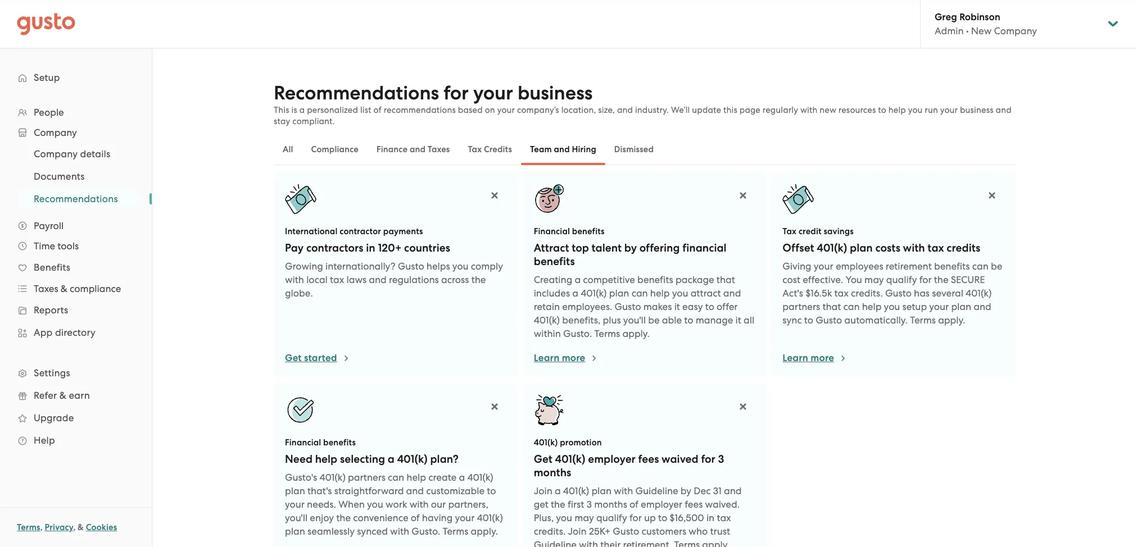 Task type: describe. For each thing, give the bounding box(es) containing it.
of inside the join a 401(k) plan with guideline by dec 31 and get the first 3 months of employer fees waived. plus, you may qualify for up to $16,500 in tax credits. join 25k+ gusto customers who trust guideline with their retirement. terms apply.
[[630, 499, 639, 511]]

and inside creating a competitive benefits package that includes a 401(k) plan can help you attract and retain employees. gusto makes it easy to offer 401(k) benefits, plus you'll be able to manage it all within gusto. terms apply.
[[724, 288, 741, 299]]

credit
[[799, 227, 822, 237]]

that inside creating a competitive benefits package that includes a 401(k) plan can help you attract and retain employees. gusto makes it easy to offer 401(k) benefits, plus you'll be able to manage it all within gusto. terms apply.
[[717, 274, 735, 286]]

and inside gusto's 401(k) partners can help create a 401(k) plan that's straightforward and customizable to your needs. when you work with our partners, you'll enjoy the convenience of having your 401(k) plan seamlessly synced with gusto. terms apply.
[[406, 486, 424, 497]]

app
[[34, 327, 53, 339]]

on
[[485, 105, 495, 115]]

refer & earn
[[34, 390, 90, 402]]

upgrade link
[[11, 408, 141, 429]]

to inside gusto's 401(k) partners can help create a 401(k) plan that's straightforward and customizable to your needs. when you work with our partners, you'll enjoy the convenience of having your 401(k) plan seamlessly synced with gusto. terms apply.
[[487, 486, 496, 497]]

in inside the international contractor payments pay contractors in 120+ countries
[[366, 242, 376, 255]]

your up effective.
[[814, 261, 834, 272]]

across
[[441, 274, 469, 286]]

within
[[534, 328, 561, 340]]

documents link
[[20, 166, 141, 187]]

plan inside the join a 401(k) plan with guideline by dec 31 and get the first 3 months of employer fees waived. plus, you may qualify for up to $16,500 in tax credits. join 25k+ gusto customers who trust guideline with their retirement. terms apply.
[[592, 486, 612, 497]]

$16.5k
[[806, 288, 832, 299]]

benefits inside financial benefits need help selecting a 401(k) plan?
[[323, 438, 356, 448]]

can up secure
[[973, 261, 989, 272]]

fees inside 401(k) promotion get 401(k) employer fees waived for 3 months
[[639, 453, 659, 466]]

laws
[[347, 274, 367, 286]]

retirement
[[886, 261, 932, 272]]

payments
[[383, 227, 423, 237]]

benefits inside creating a competitive benefits package that includes a 401(k) plan can help you attract and retain employees. gusto makes it easy to offer 401(k) benefits, plus you'll be able to manage it all within gusto. terms apply.
[[638, 274, 674, 286]]

team and hiring button
[[521, 136, 606, 163]]

company details
[[34, 148, 110, 160]]

run
[[925, 105, 939, 115]]

when
[[339, 499, 365, 511]]

learn for offset 401(k) plan costs with tax credits
[[783, 353, 809, 364]]

financial benefits need help selecting a 401(k) plan?
[[285, 438, 459, 466]]

of inside gusto's 401(k) partners can help create a 401(k) plan that's straightforward and customizable to your needs. when you work with our partners, you'll enjoy the convenience of having your 401(k) plan seamlessly synced with gusto. terms apply.
[[411, 513, 420, 524]]

cookies button
[[86, 521, 117, 535]]

the inside gusto's 401(k) partners can help create a 401(k) plan that's straightforward and customizable to your needs. when you work with our partners, you'll enjoy the convenience of having your 401(k) plan seamlessly synced with gusto. terms apply.
[[336, 513, 351, 524]]

help inside financial benefits need help selecting a 401(k) plan?
[[315, 453, 338, 466]]

compliance
[[70, 283, 121, 295]]

able
[[662, 315, 682, 326]]

who
[[689, 526, 708, 538]]

plan down 'gusto's' at the left of page
[[285, 486, 305, 497]]

resources
[[839, 105, 876, 115]]

reports link
[[11, 300, 141, 321]]

new
[[820, 105, 837, 115]]

giving
[[783, 261, 812, 272]]

can inside gusto's 401(k) partners can help create a 401(k) plan that's straightforward and customizable to your needs. when you work with our partners, you'll enjoy the convenience of having your 401(k) plan seamlessly synced with gusto. terms apply.
[[388, 472, 404, 484]]

company inside 'greg robinson admin • new company'
[[994, 25, 1038, 37]]

this
[[724, 105, 738, 115]]

work
[[386, 499, 407, 511]]

the inside giving your employees retirement benefits can be cost effective. you may qualify for the secure act's $16.5k tax credits. gusto has several 401(k) partners that can help you setup your plan and sync to gusto automatically. terms apply.
[[934, 274, 949, 286]]

qualify inside the join a 401(k) plan with guideline by dec 31 and get the first 3 months of employer fees waived. plus, you may qualify for up to $16,500 in tax credits. join 25k+ gusto customers who trust guideline with their retirement. terms apply.
[[597, 513, 627, 524]]

31
[[713, 486, 722, 497]]

details
[[80, 148, 110, 160]]

easy
[[683, 301, 703, 313]]

is
[[292, 105, 297, 115]]

learn more for attract top talent by offering financial benefits
[[534, 353, 586, 364]]

manage
[[696, 315, 733, 326]]

growing
[[285, 261, 323, 272]]

benefits down attract
[[534, 255, 575, 268]]

tax for tax credits
[[468, 145, 482, 155]]

1 horizontal spatial join
[[568, 526, 587, 538]]

terms link
[[17, 523, 40, 533]]

be inside creating a competitive benefits package that includes a 401(k) plan can help you attract and retain employees. gusto makes it easy to offer 401(k) benefits, plus you'll be able to manage it all within gusto. terms apply.
[[648, 315, 660, 326]]

for inside giving your employees retirement benefits can be cost effective. you may qualify for the secure act's $16.5k tax credits. gusto has several 401(k) partners that can help you setup your plan and sync to gusto automatically. terms apply.
[[920, 274, 932, 286]]

our
[[431, 499, 446, 511]]

401(k) promotion get 401(k) employer fees waived for 3 months
[[534, 438, 725, 480]]

learn more for offset 401(k) plan costs with tax credits
[[783, 353, 835, 364]]

location,
[[562, 105, 596, 115]]

setup
[[34, 72, 60, 83]]

months inside the join a 401(k) plan with guideline by dec 31 and get the first 3 months of employer fees waived. plus, you may qualify for up to $16,500 in tax credits. join 25k+ gusto customers who trust guideline with their retirement. terms apply.
[[595, 499, 627, 511]]

for inside recommendations for your business this is a personalized list of recommendations based on your company's location, size, and industry. we'll update this page regularly with new resources to help you run your business and stay compliant.
[[444, 82, 469, 105]]

that's
[[308, 486, 332, 497]]

401(k) left promotion
[[534, 438, 558, 448]]

recommendations for recommendations for your business this is a personalized list of recommendations based on your company's location, size, and industry. we'll update this page regularly with new resources to help you run your business and stay compliant.
[[274, 82, 439, 105]]

financial for attract
[[534, 227, 570, 237]]

partners,
[[448, 499, 489, 511]]

company details link
[[20, 144, 141, 164]]

401(k) down retain at left
[[534, 315, 560, 326]]

your down several
[[930, 301, 949, 313]]

can inside creating a competitive benefits package that includes a 401(k) plan can help you attract and retain employees. gusto makes it easy to offer 401(k) benefits, plus you'll be able to manage it all within gusto. terms apply.
[[632, 288, 648, 299]]

1 vertical spatial guideline
[[534, 540, 577, 548]]

you'll inside creating a competitive benefits package that includes a 401(k) plan can help you attract and retain employees. gusto makes it easy to offer 401(k) benefits, plus you'll be able to manage it all within gusto. terms apply.
[[624, 315, 646, 326]]

attract
[[691, 288, 721, 299]]

a up employees.
[[573, 288, 579, 299]]

personalized
[[307, 105, 358, 115]]

recommendations for recommendations
[[34, 193, 118, 205]]

401(k) inside tax credit savings offset 401(k) plan costs with tax credits
[[817, 242, 848, 255]]

that inside giving your employees retirement benefits can be cost effective. you may qualify for the secure act's $16.5k tax credits. gusto has several 401(k) partners that can help you setup your plan and sync to gusto automatically. terms apply.
[[823, 301, 841, 313]]

& for compliance
[[61, 283, 67, 295]]

app directory link
[[11, 323, 141, 343]]

company for company details
[[34, 148, 78, 160]]

benefits up top
[[572, 227, 605, 237]]

people
[[34, 107, 64, 118]]

secure
[[951, 274, 985, 286]]

admin
[[935, 25, 964, 37]]

your up on
[[473, 82, 513, 105]]

401(k) up employees.
[[581, 288, 607, 299]]

with down convenience at the left bottom
[[390, 526, 409, 538]]

more for offset
[[811, 353, 835, 364]]

terms left privacy
[[17, 523, 40, 533]]

taxes & compliance
[[34, 283, 121, 295]]

fees inside the join a 401(k) plan with guideline by dec 31 and get the first 3 months of employer fees waived. plus, you may qualify for up to $16,500 in tax credits. join 25k+ gusto customers who trust guideline with their retirement. terms apply.
[[685, 499, 703, 511]]

your down partners, in the left bottom of the page
[[455, 513, 475, 524]]

with left our
[[410, 499, 429, 511]]

privacy link
[[45, 523, 73, 533]]

401(k) up customizable
[[468, 472, 494, 484]]

taxes inside dropdown button
[[34, 283, 58, 295]]

credits
[[484, 145, 512, 155]]

robinson
[[960, 11, 1001, 23]]

plan?
[[430, 453, 459, 466]]

creating
[[534, 274, 573, 286]]

time tools
[[34, 241, 79, 252]]

credits. inside the join a 401(k) plan with guideline by dec 31 and get the first 3 months of employer fees waived. plus, you may qualify for up to $16,500 in tax credits. join 25k+ gusto customers who trust guideline with their retirement. terms apply.
[[534, 526, 566, 538]]

with inside recommendations for your business this is a personalized list of recommendations based on your company's location, size, and industry. we'll update this page regularly with new resources to help you run your business and stay compliant.
[[801, 105, 818, 115]]

customizable
[[426, 486, 485, 497]]

to down attract at bottom right
[[706, 301, 715, 313]]

1 horizontal spatial business
[[960, 105, 994, 115]]

first
[[568, 499, 584, 511]]

get started
[[285, 353, 337, 364]]

package
[[676, 274, 715, 286]]

company for company
[[34, 127, 77, 138]]

contractor
[[340, 227, 381, 237]]

directory
[[55, 327, 96, 339]]

a inside gusto's 401(k) partners can help create a 401(k) plan that's straightforward and customizable to your needs. when you work with our partners, you'll enjoy the convenience of having your 401(k) plan seamlessly synced with gusto. terms apply.
[[459, 472, 465, 484]]

their
[[601, 540, 621, 548]]

with down 25k+
[[579, 540, 598, 548]]

terms inside the join a 401(k) plan with guideline by dec 31 and get the first 3 months of employer fees waived. plus, you may qualify for up to $16,500 in tax credits. join 25k+ gusto customers who trust guideline with their retirement. terms apply.
[[674, 540, 700, 548]]

you inside recommendations for your business this is a personalized list of recommendations based on your company's location, size, and industry. we'll update this page regularly with new resources to help you run your business and stay compliant.
[[909, 105, 923, 115]]

attract
[[534, 242, 569, 255]]

compliance button
[[302, 136, 368, 163]]

recommendations for your business this is a personalized list of recommendations based on your company's location, size, and industry. we'll update this page regularly with new resources to help you run your business and stay compliant.
[[274, 82, 1012, 127]]

settings link
[[11, 363, 141, 384]]

tax credits button
[[459, 136, 521, 163]]

to inside the join a 401(k) plan with guideline by dec 31 and get the first 3 months of employer fees waived. plus, you may qualify for up to $16,500 in tax credits. join 25k+ gusto customers who trust guideline with their retirement. terms apply.
[[658, 513, 668, 524]]

plan inside giving your employees retirement benefits can be cost effective. you may qualify for the secure act's $16.5k tax credits. gusto has several 401(k) partners that can help you setup your plan and sync to gusto automatically. terms apply.
[[952, 301, 972, 313]]

team and hiring
[[530, 145, 597, 155]]

tax inside giving your employees retirement benefits can be cost effective. you may qualify for the secure act's $16.5k tax credits. gusto has several 401(k) partners that can help you setup your plan and sync to gusto automatically. terms apply.
[[835, 288, 849, 299]]

help inside creating a competitive benefits package that includes a 401(k) plan can help you attract and retain employees. gusto makes it easy to offer 401(k) benefits, plus you'll be able to manage it all within gusto. terms apply.
[[651, 288, 670, 299]]

partners inside gusto's 401(k) partners can help create a 401(k) plan that's straightforward and customizable to your needs. when you work with our partners, you'll enjoy the convenience of having your 401(k) plan seamlessly synced with gusto. terms apply.
[[348, 472, 386, 484]]

time
[[34, 241, 55, 252]]

team
[[530, 145, 552, 155]]

you'll inside gusto's 401(k) partners can help create a 401(k) plan that's straightforward and customizable to your needs. when you work with our partners, you'll enjoy the convenience of having your 401(k) plan seamlessly synced with gusto. terms apply.
[[285, 513, 308, 524]]

the inside the join a 401(k) plan with guideline by dec 31 and get the first 3 months of employer fees waived. plus, you may qualify for up to $16,500 in tax credits. join 25k+ gusto customers who trust guideline with their retirement. terms apply.
[[551, 499, 566, 511]]

the inside growing internationally? gusto helps you comply with local tax laws and regulations across the globe.
[[472, 274, 486, 286]]

list containing people
[[0, 102, 152, 452]]

enjoy
[[310, 513, 334, 524]]

and inside button
[[410, 145, 426, 155]]

learn for attract top talent by offering financial benefits
[[534, 353, 560, 364]]

apply. inside creating a competitive benefits package that includes a 401(k) plan can help you attract and retain employees. gusto makes it easy to offer 401(k) benefits, plus you'll be able to manage it all within gusto. terms apply.
[[623, 328, 650, 340]]

months inside 401(k) promotion get 401(k) employer fees waived for 3 months
[[534, 467, 572, 480]]

help inside gusto's 401(k) partners can help create a 401(k) plan that's straightforward and customizable to your needs. when you work with our partners, you'll enjoy the convenience of having your 401(k) plan seamlessly synced with gusto. terms apply.
[[407, 472, 426, 484]]

privacy
[[45, 523, 73, 533]]

help inside recommendations for your business this is a personalized list of recommendations based on your company's location, size, and industry. we'll update this page regularly with new resources to help you run your business and stay compliant.
[[889, 105, 906, 115]]

plan inside tax credit savings offset 401(k) plan costs with tax credits
[[850, 242, 873, 255]]

2 vertical spatial &
[[78, 523, 84, 533]]

with inside tax credit savings offset 401(k) plan costs with tax credits
[[903, 242, 925, 255]]

for inside 401(k) promotion get 401(k) employer fees waived for 3 months
[[701, 453, 716, 466]]

benefits link
[[11, 258, 141, 278]]

gusto. for need help selecting a 401(k) plan?
[[412, 526, 441, 538]]

get
[[534, 499, 549, 511]]

waived
[[662, 453, 699, 466]]

tools
[[58, 241, 79, 252]]

waived.
[[705, 499, 740, 511]]

top
[[572, 242, 589, 255]]

company's
[[517, 105, 559, 115]]

payroll
[[34, 220, 64, 232]]



Task type: locate. For each thing, give the bounding box(es) containing it.
get inside 401(k) promotion get 401(k) employer fees waived for 3 months
[[534, 453, 553, 466]]

payroll button
[[11, 216, 141, 236]]

you inside giving your employees retirement benefits can be cost effective. you may qualify for the secure act's $16.5k tax credits. gusto has several 401(k) partners that can help you setup your plan and sync to gusto automatically. terms apply.
[[884, 301, 901, 313]]

a down promotion
[[555, 486, 561, 497]]

help inside giving your employees retirement benefits can be cost effective. you may qualify for the secure act's $16.5k tax credits. gusto has several 401(k) partners that can help you setup your plan and sync to gusto automatically. terms apply.
[[862, 301, 882, 313]]

company right new
[[994, 25, 1038, 37]]

financial inside the financial benefits attract top talent by offering financial benefits
[[534, 227, 570, 237]]

you left run on the top right of the page
[[909, 105, 923, 115]]

of right list
[[374, 105, 382, 115]]

may inside the join a 401(k) plan with guideline by dec 31 and get the first 3 months of employer fees waived. plus, you may qualify for up to $16,500 in tax credits. join 25k+ gusto customers who trust guideline with their retirement. terms apply.
[[575, 513, 594, 524]]

learn down sync
[[783, 353, 809, 364]]

retain
[[534, 301, 560, 313]]

& left the cookies button on the left of page
[[78, 523, 84, 533]]

to right up
[[658, 513, 668, 524]]

apply. down partners, in the left bottom of the page
[[471, 526, 498, 538]]

can down you
[[844, 301, 860, 313]]

1 vertical spatial gusto.
[[412, 526, 441, 538]]

tax down waived.
[[717, 513, 731, 524]]

with up globe.
[[285, 274, 304, 286]]

1 horizontal spatial you'll
[[624, 315, 646, 326]]

1 horizontal spatial it
[[736, 315, 742, 326]]

stay
[[274, 116, 290, 127]]

0 horizontal spatial guideline
[[534, 540, 577, 548]]

0 horizontal spatial financial
[[285, 438, 321, 448]]

greg
[[935, 11, 958, 23]]

started
[[304, 353, 337, 364]]

1 vertical spatial business
[[960, 105, 994, 115]]

tax inside growing internationally? gusto helps you comply with local tax laws and regulations across the globe.
[[330, 274, 344, 286]]

need
[[285, 453, 313, 466]]

of inside recommendations for your business this is a personalized list of recommendations based on your company's location, size, and industry. we'll update this page regularly with new resources to help you run your business and stay compliant.
[[374, 105, 382, 115]]

home image
[[17, 13, 75, 35]]

upgrade
[[34, 413, 74, 424]]

0 horizontal spatial learn
[[534, 353, 560, 364]]

401(k) up first
[[563, 486, 589, 497]]

0 horizontal spatial recommendations
[[34, 193, 118, 205]]

all
[[744, 315, 755, 326]]

0 horizontal spatial ,
[[40, 523, 43, 533]]

comply
[[471, 261, 503, 272]]

qualify up 25k+
[[597, 513, 627, 524]]

help up makes
[[651, 288, 670, 299]]

recommendation categories for your business tab list
[[274, 134, 1016, 165]]

learn more link for offset 401(k) plan costs with tax credits
[[783, 352, 848, 366]]

gusto inside growing internationally? gusto helps you comply with local tax laws and regulations across the globe.
[[398, 261, 424, 272]]

1 horizontal spatial of
[[411, 513, 420, 524]]

gusto's
[[285, 472, 317, 484]]

based
[[458, 105, 483, 115]]

gusto. inside gusto's 401(k) partners can help create a 401(k) plan that's straightforward and customizable to your needs. when you work with our partners, you'll enjoy the convenience of having your 401(k) plan seamlessly synced with gusto. terms apply.
[[412, 526, 441, 538]]

1 horizontal spatial taxes
[[428, 145, 450, 155]]

apply. inside the join a 401(k) plan with guideline by dec 31 and get the first 3 months of employer fees waived. plus, you may qualify for up to $16,500 in tax credits. join 25k+ gusto customers who trust guideline with their retirement. terms apply.
[[703, 540, 730, 548]]

more for top
[[562, 353, 586, 364]]

learn more down sync
[[783, 353, 835, 364]]

1 horizontal spatial partners
[[783, 301, 821, 313]]

learn more link
[[534, 352, 599, 366], [783, 352, 848, 366]]

1 horizontal spatial that
[[823, 301, 841, 313]]

0 vertical spatial qualify
[[887, 274, 917, 286]]

financial benefits attract top talent by offering financial benefits
[[534, 227, 727, 268]]

3 inside 401(k) promotion get 401(k) employer fees waived for 3 months
[[718, 453, 725, 466]]

401(k) down partners, in the left bottom of the page
[[477, 513, 503, 524]]

1 vertical spatial be
[[648, 315, 660, 326]]

taxes
[[428, 145, 450, 155], [34, 283, 58, 295]]

recommendations
[[274, 82, 439, 105], [34, 193, 118, 205]]

1 vertical spatial employer
[[641, 499, 683, 511]]

fees left waived at the right bottom of the page
[[639, 453, 659, 466]]

tax credits
[[468, 145, 512, 155]]

401(k) up that's
[[320, 472, 346, 484]]

cost
[[783, 274, 801, 286]]

terms , privacy , & cookies
[[17, 523, 117, 533]]

the down when
[[336, 513, 351, 524]]

gusto up plus
[[615, 301, 641, 313]]

401(k)
[[817, 242, 848, 255], [581, 288, 607, 299], [966, 288, 992, 299], [534, 315, 560, 326], [534, 438, 558, 448], [397, 453, 428, 466], [555, 453, 586, 466], [320, 472, 346, 484], [468, 472, 494, 484], [563, 486, 589, 497], [477, 513, 503, 524]]

for left up
[[630, 513, 642, 524]]

promotion
[[560, 438, 602, 448]]

0 horizontal spatial in
[[366, 242, 376, 255]]

you up across
[[453, 261, 469, 272]]

up
[[644, 513, 656, 524]]

1 vertical spatial get
[[534, 453, 553, 466]]

join up get
[[534, 486, 553, 497]]

0 vertical spatial months
[[534, 467, 572, 480]]

gusto. for attract top talent by offering financial benefits
[[564, 328, 592, 340]]

employer inside 401(k) promotion get 401(k) employer fees waived for 3 months
[[588, 453, 636, 466]]

tax down you
[[835, 288, 849, 299]]

$16,500
[[670, 513, 704, 524]]

international contractor payments pay contractors in 120+ countries
[[285, 227, 451, 255]]

may down first
[[575, 513, 594, 524]]

get left started
[[285, 353, 302, 364]]

credits. down you
[[851, 288, 883, 299]]

fees up the $16,500 at bottom
[[685, 499, 703, 511]]

gusto inside creating a competitive benefits package that includes a 401(k) plan can help you attract and retain employees. gusto makes it easy to offer 401(k) benefits, plus you'll be able to manage it all within gusto. terms apply.
[[615, 301, 641, 313]]

and
[[617, 105, 633, 115], [996, 105, 1012, 115], [410, 145, 426, 155], [554, 145, 570, 155], [369, 274, 387, 286], [724, 288, 741, 299], [974, 301, 992, 313], [406, 486, 424, 497], [724, 486, 742, 497]]

tax credit savings offset 401(k) plan costs with tax credits
[[783, 227, 981, 255]]

1 list from the top
[[0, 102, 152, 452]]

1 horizontal spatial financial
[[534, 227, 570, 237]]

0 vertical spatial business
[[518, 82, 593, 105]]

0 vertical spatial of
[[374, 105, 382, 115]]

, left privacy
[[40, 523, 43, 533]]

tax
[[928, 242, 945, 255], [330, 274, 344, 286], [835, 288, 849, 299], [717, 513, 731, 524]]

1 learn from the left
[[534, 353, 560, 364]]

0 vertical spatial fees
[[639, 453, 659, 466]]

this
[[274, 105, 289, 115]]

in inside the join a 401(k) plan with guideline by dec 31 and get the first 3 months of employer fees waived. plus, you may qualify for up to $16,500 in tax credits. join 25k+ gusto customers who trust guideline with their retirement. terms apply.
[[707, 513, 715, 524]]

a inside the join a 401(k) plan with guideline by dec 31 and get the first 3 months of employer fees waived. plus, you may qualify for up to $16,500 in tax credits. join 25k+ gusto customers who trust guideline with their retirement. terms apply.
[[555, 486, 561, 497]]

a inside financial benefits need help selecting a 401(k) plan?
[[388, 453, 395, 466]]

and inside button
[[554, 145, 570, 155]]

401(k) inside the join a 401(k) plan with guideline by dec 31 and get the first 3 months of employer fees waived. plus, you may qualify for up to $16,500 in tax credits. join 25k+ gusto customers who trust guideline with their retirement. terms apply.
[[563, 486, 589, 497]]

gusto up their
[[613, 526, 640, 538]]

,
[[40, 523, 43, 533], [73, 523, 76, 533]]

benefits
[[34, 262, 70, 273]]

0 horizontal spatial may
[[575, 513, 594, 524]]

1 horizontal spatial more
[[811, 353, 835, 364]]

for up has
[[920, 274, 932, 286]]

1 horizontal spatial tax
[[783, 227, 797, 237]]

0 vertical spatial partners
[[783, 301, 821, 313]]

0 horizontal spatial 3
[[587, 499, 592, 511]]

2 learn more link from the left
[[783, 352, 848, 366]]

offer
[[717, 301, 738, 313]]

1 vertical spatial financial
[[285, 438, 321, 448]]

to down easy
[[684, 315, 694, 326]]

tax inside tax credit savings offset 401(k) plan costs with tax credits
[[928, 242, 945, 255]]

0 vertical spatial credits.
[[851, 288, 883, 299]]

1 horizontal spatial learn more
[[783, 353, 835, 364]]

1 horizontal spatial be
[[991, 261, 1003, 272]]

1 vertical spatial qualify
[[597, 513, 627, 524]]

get up get
[[534, 453, 553, 466]]

1 vertical spatial &
[[59, 390, 66, 402]]

employees.
[[562, 301, 613, 313]]

0 vertical spatial recommendations
[[274, 82, 439, 105]]

terms inside creating a competitive benefits package that includes a 401(k) plan can help you attract and retain employees. gusto makes it easy to offer 401(k) benefits, plus you'll be able to manage it all within gusto. terms apply.
[[595, 328, 620, 340]]

1 horizontal spatial recommendations
[[274, 82, 439, 105]]

tax inside tax credit savings offset 401(k) plan costs with tax credits
[[783, 227, 797, 237]]

financial up the need
[[285, 438, 321, 448]]

you up easy
[[672, 288, 689, 299]]

tax inside the join a 401(k) plan with guideline by dec 31 and get the first 3 months of employer fees waived. plus, you may qualify for up to $16,500 in tax credits. join 25k+ gusto customers who trust guideline with their retirement. terms apply.
[[717, 513, 731, 524]]

partners inside giving your employees retirement benefits can be cost effective. you may qualify for the secure act's $16.5k tax credits. gusto has several 401(k) partners that can help you setup your plan and sync to gusto automatically. terms apply.
[[783, 301, 821, 313]]

0 vertical spatial be
[[991, 261, 1003, 272]]

reports
[[34, 305, 68, 316]]

0 horizontal spatial months
[[534, 467, 572, 480]]

may inside giving your employees retirement benefits can be cost effective. you may qualify for the secure act's $16.5k tax credits. gusto has several 401(k) partners that can help you setup your plan and sync to gusto automatically. terms apply.
[[865, 274, 884, 286]]

help left "create"
[[407, 472, 426, 484]]

0 vertical spatial guideline
[[636, 486, 679, 497]]

learn more link for attract top talent by offering financial benefits
[[534, 352, 599, 366]]

to right resources
[[879, 105, 887, 115]]

tax left the credits
[[468, 145, 482, 155]]

0 horizontal spatial it
[[675, 301, 680, 313]]

countries
[[404, 242, 451, 255]]

3 inside the join a 401(k) plan with guideline by dec 31 and get the first 3 months of employer fees waived. plus, you may qualify for up to $16,500 in tax credits. join 25k+ gusto customers who trust guideline with their retirement. terms apply.
[[587, 499, 592, 511]]

local
[[307, 274, 328, 286]]

0 horizontal spatial fees
[[639, 453, 659, 466]]

0 vertical spatial taxes
[[428, 145, 450, 155]]

join
[[534, 486, 553, 497], [568, 526, 587, 538]]

offering
[[640, 242, 680, 255]]

0 vertical spatial may
[[865, 274, 884, 286]]

apply. inside gusto's 401(k) partners can help create a 401(k) plan that's straightforward and customizable to your needs. when you work with our partners, you'll enjoy the convenience of having your 401(k) plan seamlessly synced with gusto. terms apply.
[[471, 526, 498, 538]]

you inside the join a 401(k) plan with guideline by dec 31 and get the first 3 months of employer fees waived. plus, you may qualify for up to $16,500 in tax credits. join 25k+ gusto customers who trust guideline with their retirement. terms apply.
[[556, 513, 573, 524]]

list containing company details
[[0, 143, 152, 210]]

0 vertical spatial company
[[994, 25, 1038, 37]]

0 vertical spatial &
[[61, 283, 67, 295]]

pay
[[285, 242, 304, 255]]

and inside the join a 401(k) plan with guideline by dec 31 and get the first 3 months of employer fees waived. plus, you may qualify for up to $16,500 in tax credits. join 25k+ gusto customers who trust guideline with their retirement. terms apply.
[[724, 486, 742, 497]]

401(k) down savings
[[817, 242, 848, 255]]

1 learn more from the left
[[534, 353, 586, 364]]

helps
[[427, 261, 450, 272]]

growing internationally? gusto helps you comply with local tax laws and regulations across the globe.
[[285, 261, 503, 299]]

by left 'dec'
[[681, 486, 692, 497]]

sync
[[783, 315, 802, 326]]

partners
[[783, 301, 821, 313], [348, 472, 386, 484]]

for inside the join a 401(k) plan with guideline by dec 31 and get the first 3 months of employer fees waived. plus, you may qualify for up to $16,500 in tax credits. join 25k+ gusto customers who trust guideline with their retirement. terms apply.
[[630, 513, 642, 524]]

0 horizontal spatial employer
[[588, 453, 636, 466]]

months
[[534, 467, 572, 480], [595, 499, 627, 511]]

2 vertical spatial company
[[34, 148, 78, 160]]

0 horizontal spatial learn more
[[534, 353, 586, 364]]

for right waived at the right bottom of the page
[[701, 453, 716, 466]]

1 vertical spatial join
[[568, 526, 587, 538]]

with inside growing internationally? gusto helps you comply with local tax laws and regulations across the globe.
[[285, 274, 304, 286]]

credits. down the plus,
[[534, 526, 566, 538]]

apply. down several
[[939, 315, 966, 326]]

0 horizontal spatial by
[[625, 242, 637, 255]]

get inside get started link
[[285, 353, 302, 364]]

0 vertical spatial employer
[[588, 453, 636, 466]]

competitive
[[583, 274, 635, 286]]

automatically.
[[845, 315, 908, 326]]

•
[[967, 25, 969, 37]]

dec
[[694, 486, 711, 497]]

recommendations up list
[[274, 82, 439, 105]]

1 horizontal spatial ,
[[73, 523, 76, 533]]

0 horizontal spatial join
[[534, 486, 553, 497]]

0 horizontal spatial taxes
[[34, 283, 58, 295]]

2 learn more from the left
[[783, 353, 835, 364]]

of left having
[[411, 513, 420, 524]]

1 horizontal spatial may
[[865, 274, 884, 286]]

2 more from the left
[[811, 353, 835, 364]]

with left new
[[801, 105, 818, 115]]

by inside the financial benefits attract top talent by offering financial benefits
[[625, 242, 637, 255]]

120+
[[378, 242, 402, 255]]

1 vertical spatial recommendations
[[34, 193, 118, 205]]

&
[[61, 283, 67, 295], [59, 390, 66, 402], [78, 523, 84, 533]]

1 vertical spatial taxes
[[34, 283, 58, 295]]

for
[[444, 82, 469, 105], [920, 274, 932, 286], [701, 453, 716, 466], [630, 513, 642, 524]]

you up automatically.
[[884, 301, 901, 313]]

join left 25k+
[[568, 526, 587, 538]]

0 horizontal spatial gusto.
[[412, 526, 441, 538]]

your
[[473, 82, 513, 105], [498, 105, 515, 115], [941, 105, 958, 115], [814, 261, 834, 272], [930, 301, 949, 313], [285, 499, 305, 511], [455, 513, 475, 524]]

1 learn more link from the left
[[534, 352, 599, 366]]

plan down competitive
[[609, 288, 630, 299]]

business
[[518, 82, 593, 105], [960, 105, 994, 115]]

may down employees
[[865, 274, 884, 286]]

guideline up up
[[636, 486, 679, 497]]

a up customizable
[[459, 472, 465, 484]]

months up 25k+
[[595, 499, 627, 511]]

by inside the join a 401(k) plan with guideline by dec 31 and get the first 3 months of employer fees waived. plus, you may qualify for up to $16,500 in tax credits. join 25k+ gusto customers who trust guideline with their retirement. terms apply.
[[681, 486, 692, 497]]

1 vertical spatial 3
[[587, 499, 592, 511]]

setup
[[903, 301, 927, 313]]

1 horizontal spatial qualify
[[887, 274, 917, 286]]

with up retirement
[[903, 242, 925, 255]]

2 vertical spatial of
[[411, 513, 420, 524]]

tax for tax credit savings offset 401(k) plan costs with tax credits
[[783, 227, 797, 237]]

join a 401(k) plan with guideline by dec 31 and get the first 3 months of employer fees waived. plus, you may qualify for up to $16,500 in tax credits. join 25k+ gusto customers who trust guideline with their retirement. terms apply.
[[534, 486, 742, 548]]

company down people
[[34, 127, 77, 138]]

plus
[[603, 315, 621, 326]]

guideline down the plus,
[[534, 540, 577, 548]]

401(k) down secure
[[966, 288, 992, 299]]

your left the needs.
[[285, 499, 305, 511]]

benefits inside giving your employees retirement benefits can be cost effective. you may qualify for the secure act's $16.5k tax credits. gusto has several 401(k) partners that can help you setup your plan and sync to gusto automatically. terms apply.
[[935, 261, 970, 272]]

1 horizontal spatial months
[[595, 499, 627, 511]]

gusto up setup
[[886, 288, 912, 299]]

it left all
[[736, 315, 742, 326]]

be inside giving your employees retirement benefits can be cost effective. you may qualify for the secure act's $16.5k tax credits. gusto has several 401(k) partners that can help you setup your plan and sync to gusto automatically. terms apply.
[[991, 261, 1003, 272]]

taxes up the reports
[[34, 283, 58, 295]]

2 , from the left
[[73, 523, 76, 533]]

and inside giving your employees retirement benefits can be cost effective. you may qualify for the secure act's $16.5k tax credits. gusto has several 401(k) partners that can help you setup your plan and sync to gusto automatically. terms apply.
[[974, 301, 992, 313]]

1 vertical spatial it
[[736, 315, 742, 326]]

401(k) inside financial benefits need help selecting a 401(k) plan?
[[397, 453, 428, 466]]

1 horizontal spatial learn
[[783, 353, 809, 364]]

1 vertical spatial fees
[[685, 499, 703, 511]]

gusto. inside creating a competitive benefits package that includes a 401(k) plan can help you attract and retain employees. gusto makes it easy to offer 401(k) benefits, plus you'll be able to manage it all within gusto. terms apply.
[[564, 328, 592, 340]]

25k+
[[589, 526, 611, 538]]

a right selecting
[[388, 453, 395, 466]]

qualify down retirement
[[887, 274, 917, 286]]

taxes inside button
[[428, 145, 450, 155]]

benefits up selecting
[[323, 438, 356, 448]]

and inside growing internationally? gusto helps you comply with local tax laws and regulations across the globe.
[[369, 274, 387, 286]]

help up automatically.
[[862, 301, 882, 313]]

tax up offset at the top
[[783, 227, 797, 237]]

1 horizontal spatial learn more link
[[783, 352, 848, 366]]

a right creating
[[575, 274, 581, 286]]

terms inside gusto's 401(k) partners can help create a 401(k) plan that's straightforward and customizable to your needs. when you work with our partners, you'll enjoy the convenience of having your 401(k) plan seamlessly synced with gusto. terms apply.
[[443, 526, 469, 538]]

0 vertical spatial in
[[366, 242, 376, 255]]

globe.
[[285, 288, 313, 299]]

1 vertical spatial credits.
[[534, 526, 566, 538]]

list
[[0, 102, 152, 452], [0, 143, 152, 210]]

recommendations down documents link
[[34, 193, 118, 205]]

months up get
[[534, 467, 572, 480]]

1 horizontal spatial gusto.
[[564, 328, 592, 340]]

to inside giving your employees retirement benefits can be cost effective. you may qualify for the secure act's $16.5k tax credits. gusto has several 401(k) partners that can help you setup your plan and sync to gusto automatically. terms apply.
[[805, 315, 814, 326]]

it up able
[[675, 301, 680, 313]]

401(k) inside giving your employees retirement benefits can be cost effective. you may qualify for the secure act's $16.5k tax credits. gusto has several 401(k) partners that can help you setup your plan and sync to gusto automatically. terms apply.
[[966, 288, 992, 299]]

0 vertical spatial 3
[[718, 453, 725, 466]]

retirement.
[[623, 540, 672, 548]]

you inside gusto's 401(k) partners can help create a 401(k) plan that's straightforward and customizable to your needs. when you work with our partners, you'll enjoy the convenience of having your 401(k) plan seamlessly synced with gusto. terms apply.
[[367, 499, 383, 511]]

1 vertical spatial tax
[[783, 227, 797, 237]]

1 vertical spatial you'll
[[285, 513, 308, 524]]

2 learn from the left
[[783, 353, 809, 364]]

finance and taxes
[[377, 145, 450, 155]]

terms inside giving your employees retirement benefits can be cost effective. you may qualify for the secure act's $16.5k tax credits. gusto has several 401(k) partners that can help you setup your plan and sync to gusto automatically. terms apply.
[[910, 315, 936, 326]]

1 horizontal spatial 3
[[718, 453, 725, 466]]

0 vertical spatial that
[[717, 274, 735, 286]]

0 horizontal spatial partners
[[348, 472, 386, 484]]

needs.
[[307, 499, 336, 511]]

qualify inside giving your employees retirement benefits can be cost effective. you may qualify for the secure act's $16.5k tax credits. gusto has several 401(k) partners that can help you setup your plan and sync to gusto automatically. terms apply.
[[887, 274, 917, 286]]

0 horizontal spatial qualify
[[597, 513, 627, 524]]

1 vertical spatial in
[[707, 513, 715, 524]]

0 vertical spatial join
[[534, 486, 553, 497]]

cookies
[[86, 523, 117, 533]]

learn more down the "within"
[[534, 353, 586, 364]]

app directory
[[34, 327, 96, 339]]

1 horizontal spatial guideline
[[636, 486, 679, 497]]

employer up up
[[641, 499, 683, 511]]

0 vertical spatial by
[[625, 242, 637, 255]]

plan inside creating a competitive benefits package that includes a 401(k) plan can help you attract and retain employees. gusto makes it easy to offer 401(k) benefits, plus you'll be able to manage it all within gusto. terms apply.
[[609, 288, 630, 299]]

terms down who
[[674, 540, 700, 548]]

0 horizontal spatial that
[[717, 274, 735, 286]]

create
[[429, 472, 457, 484]]

1 more from the left
[[562, 353, 586, 364]]

gusto
[[398, 261, 424, 272], [886, 288, 912, 299], [615, 301, 641, 313], [816, 315, 842, 326], [613, 526, 640, 538]]

gusto. down having
[[412, 526, 441, 538]]

in left 120+
[[366, 242, 376, 255]]

taxes down recommendations
[[428, 145, 450, 155]]

with down 401(k) promotion get 401(k) employer fees waived for 3 months
[[614, 486, 633, 497]]

recommendations inside recommendations for your business this is a personalized list of recommendations based on your company's location, size, and industry. we'll update this page regularly with new resources to help you run your business and stay compliant.
[[274, 82, 439, 105]]

you inside creating a competitive benefits package that includes a 401(k) plan can help you attract and retain employees. gusto makes it easy to offer 401(k) benefits, plus you'll be able to manage it all within gusto. terms apply.
[[672, 288, 689, 299]]

time tools button
[[11, 236, 141, 256]]

0 horizontal spatial credits.
[[534, 526, 566, 538]]

gusto down $16.5k
[[816, 315, 842, 326]]

employer inside the join a 401(k) plan with guideline by dec 31 and get the first 3 months of employer fees waived. plus, you may qualify for up to $16,500 in tax credits. join 25k+ gusto customers who trust guideline with their retirement. terms apply.
[[641, 499, 683, 511]]

0 horizontal spatial be
[[648, 315, 660, 326]]

apply. down trust
[[703, 540, 730, 548]]

0 vertical spatial financial
[[534, 227, 570, 237]]

help left run on the top right of the page
[[889, 105, 906, 115]]

you inside growing internationally? gusto helps you comply with local tax laws and regulations across the globe.
[[453, 261, 469, 272]]

1 horizontal spatial fees
[[685, 499, 703, 511]]

partners up straightforward
[[348, 472, 386, 484]]

2 list from the top
[[0, 143, 152, 210]]

your right run on the top right of the page
[[941, 105, 958, 115]]

having
[[422, 513, 453, 524]]

& for earn
[[59, 390, 66, 402]]

your right on
[[498, 105, 515, 115]]

new
[[972, 25, 992, 37]]

0 vertical spatial gusto.
[[564, 328, 592, 340]]

you'll right plus
[[624, 315, 646, 326]]

makes
[[644, 301, 672, 313]]

convenience
[[353, 513, 409, 524]]

selecting
[[340, 453, 385, 466]]

& inside dropdown button
[[61, 283, 67, 295]]

savings
[[824, 227, 854, 237]]

to inside recommendations for your business this is a personalized list of recommendations based on your company's location, size, and industry. we'll update this page regularly with new resources to help you run your business and stay compliant.
[[879, 105, 887, 115]]

apply. inside giving your employees retirement benefits can be cost effective. you may qualify for the secure act's $16.5k tax credits. gusto has several 401(k) partners that can help you setup your plan and sync to gusto automatically. terms apply.
[[939, 315, 966, 326]]

recommendations
[[384, 105, 456, 115]]

the right get
[[551, 499, 566, 511]]

setup link
[[11, 67, 141, 88]]

trust
[[710, 526, 730, 538]]

0 horizontal spatial more
[[562, 353, 586, 364]]

gusto inside the join a 401(k) plan with guideline by dec 31 and get the first 3 months of employer fees waived. plus, you may qualify for up to $16,500 in tax credits. join 25k+ gusto customers who trust guideline with their retirement. terms apply.
[[613, 526, 640, 538]]

a inside recommendations for your business this is a personalized list of recommendations based on your company's location, size, and industry. we'll update this page regularly with new resources to help you run your business and stay compliant.
[[300, 105, 305, 115]]

plan up employees
[[850, 242, 873, 255]]

1 , from the left
[[40, 523, 43, 533]]

taxes & compliance button
[[11, 279, 141, 299]]

1 horizontal spatial in
[[707, 513, 715, 524]]

terms down plus
[[595, 328, 620, 340]]

1 vertical spatial company
[[34, 127, 77, 138]]

plan left seamlessly
[[285, 526, 305, 538]]

401(k) down promotion
[[555, 453, 586, 466]]

, left the cookies button on the left of page
[[73, 523, 76, 533]]

0 horizontal spatial you'll
[[285, 513, 308, 524]]

gusto.
[[564, 328, 592, 340], [412, 526, 441, 538]]

0 vertical spatial tax
[[468, 145, 482, 155]]

page
[[740, 105, 761, 115]]

hiring
[[572, 145, 597, 155]]

gusto navigation element
[[0, 48, 152, 470]]

1 horizontal spatial employer
[[641, 499, 683, 511]]

company inside company details link
[[34, 148, 78, 160]]

1 vertical spatial partners
[[348, 472, 386, 484]]

you'll left the enjoy at the left
[[285, 513, 308, 524]]

0 vertical spatial get
[[285, 353, 302, 364]]

credits. inside giving your employees retirement benefits can be cost effective. you may qualify for the secure act's $16.5k tax credits. gusto has several 401(k) partners that can help you setup your plan and sync to gusto automatically. terms apply.
[[851, 288, 883, 299]]

financial for need
[[285, 438, 321, 448]]

greg robinson admin • new company
[[935, 11, 1038, 37]]

0 horizontal spatial business
[[518, 82, 593, 105]]

0 horizontal spatial get
[[285, 353, 302, 364]]

& left earn
[[59, 390, 66, 402]]

1 horizontal spatial credits.
[[851, 288, 883, 299]]



Task type: vqa. For each thing, say whether or not it's contained in the screenshot.


